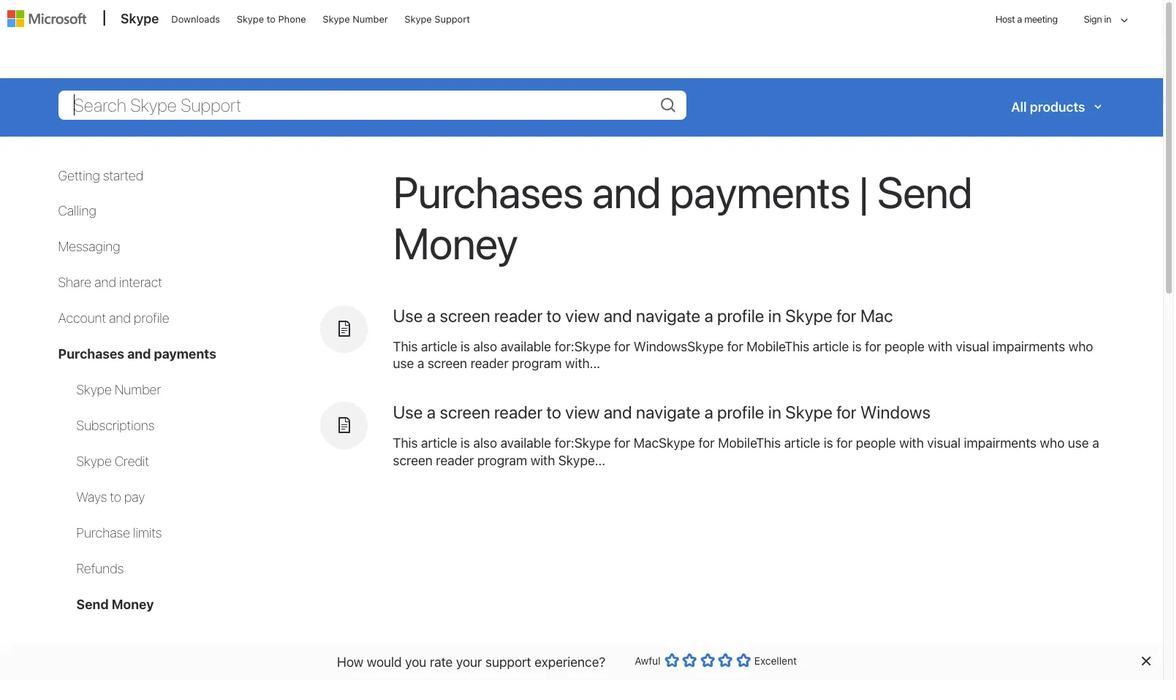 Task type: vqa. For each thing, say whether or not it's contained in the screenshot.
the top MobileThis
yes



Task type: locate. For each thing, give the bounding box(es) containing it.
1 vertical spatial money
[[112, 597, 154, 612]]

reader
[[494, 305, 543, 326], [471, 356, 509, 372], [494, 402, 543, 423], [436, 453, 474, 469]]

available inside this article is also available for:skype for macskype for mobilethis article is for people with visual impairments who use a screen reader program with skype...
[[501, 436, 551, 451]]

0 vertical spatial this
[[393, 339, 418, 354]]

in up this article is also available for:skype for windowsskype for mobilethis article is for people with visual impairments who use a screen reader program with...
[[768, 305, 781, 326]]

option
[[664, 654, 679, 668], [682, 654, 697, 668], [700, 654, 715, 668], [718, 654, 733, 668], [736, 654, 751, 668]]

1 vertical spatial payments
[[154, 347, 216, 362]]

impairments for mac
[[993, 339, 1065, 354]]

how would you rate your support experience?
[[337, 655, 605, 670]]

for:skype
[[555, 339, 611, 354], [555, 436, 611, 451]]

program
[[512, 356, 562, 372], [477, 453, 527, 469]]

for:skype up with...
[[555, 339, 611, 354]]

is
[[461, 339, 470, 354], [852, 339, 862, 354], [461, 436, 470, 451], [824, 436, 833, 451]]

ways to pay link
[[76, 490, 145, 505]]

0 vertical spatial skype number link
[[316, 1, 395, 36]]

people for windows
[[856, 436, 896, 451]]

use
[[393, 305, 423, 326], [393, 402, 423, 423]]

skype
[[121, 11, 159, 26], [237, 13, 264, 25], [323, 13, 350, 25], [404, 13, 432, 25], [785, 305, 833, 326], [76, 382, 112, 398], [785, 402, 833, 423], [76, 454, 112, 469]]

impairments inside this article is also available for:skype for windowsskype for mobilethis article is for people with visual impairments who use a screen reader program with...
[[993, 339, 1065, 354]]

2 vertical spatial with
[[530, 453, 555, 469]]

account and profile
[[58, 311, 169, 326]]

purchase
[[76, 526, 130, 541]]

mobilethis
[[747, 339, 809, 354], [718, 436, 781, 451]]

0 vertical spatial number
[[353, 13, 388, 25]]

1 vertical spatial program
[[477, 453, 527, 469]]

1 vertical spatial view
[[565, 402, 600, 423]]

0 vertical spatial people
[[885, 339, 925, 354]]

visual inside this article is also available for:skype for macskype for mobilethis article is for people with visual impairments who use a screen reader program with skype...
[[927, 436, 961, 451]]

rate
[[430, 655, 453, 670]]

profile up this article is also available for:skype for macskype for mobilethis article is for people with visual impairments who use a screen reader program with skype...
[[717, 402, 764, 423]]

share and interact link
[[58, 275, 162, 290]]

for:skype for use a screen reader to view and navigate a profile in skype for mac
[[555, 339, 611, 354]]

who inside this article is also available for:skype for windowsskype for mobilethis article is for people with visual impairments who use a screen reader program with...
[[1069, 339, 1093, 354]]

1 vertical spatial for:skype
[[555, 436, 611, 451]]

2 horizontal spatial with
[[928, 339, 953, 354]]

started
[[103, 168, 143, 183]]

1 horizontal spatial purchases
[[393, 166, 583, 217]]

1 available from the top
[[501, 339, 551, 354]]

1 vertical spatial use
[[1068, 436, 1089, 451]]

host a meeting link
[[984, 1, 1069, 38]]

impairments inside this article is also available for:skype for macskype for mobilethis article is for people with visual impairments who use a screen reader program with skype...
[[964, 436, 1037, 451]]

0 vertical spatial money
[[393, 217, 518, 269]]

0 vertical spatial mobilethis
[[747, 339, 809, 354]]

also inside this article is also available for:skype for macskype for mobilethis article is for people with visual impairments who use a screen reader program with skype...
[[473, 436, 497, 451]]

purchases
[[393, 166, 583, 217], [58, 347, 124, 362]]

0 vertical spatial use
[[393, 305, 423, 326]]

1 horizontal spatial skype number link
[[316, 1, 395, 36]]

visual for use a screen reader to view and navigate a profile in skype for windows
[[927, 436, 961, 451]]

and
[[592, 166, 661, 217], [94, 275, 116, 290], [604, 305, 632, 326], [109, 311, 131, 326], [127, 347, 151, 362], [604, 402, 632, 423]]

in
[[1104, 13, 1111, 25], [768, 305, 781, 326], [768, 402, 781, 423]]

for
[[836, 305, 857, 326], [614, 339, 630, 354], [727, 339, 743, 354], [865, 339, 881, 354], [836, 402, 857, 423], [614, 436, 630, 451], [698, 436, 715, 451], [836, 436, 853, 451]]

for:skype up skype...
[[555, 436, 611, 451]]

available
[[501, 339, 551, 354], [501, 436, 551, 451]]

1 horizontal spatial payments
[[670, 166, 850, 217]]

1 horizontal spatial use
[[1068, 436, 1089, 451]]

0 vertical spatial payments
[[670, 166, 850, 217]]

1 vertical spatial use
[[393, 402, 423, 423]]

0 vertical spatial skype number
[[323, 13, 388, 25]]

visual inside this article is also available for:skype for windowsskype for mobilethis article is for people with visual impairments who use a screen reader program with...
[[956, 339, 989, 354]]

with
[[928, 339, 953, 354], [899, 436, 924, 451], [530, 453, 555, 469]]

money
[[393, 217, 518, 269], [112, 597, 154, 612]]

navigate up macskype at the bottom right of page
[[636, 402, 700, 423]]

0 vertical spatial view
[[565, 305, 600, 326]]

payments for purchases and payments
[[154, 347, 216, 362]]

getting started link
[[58, 168, 143, 183]]

who
[[1069, 339, 1093, 354], [1040, 436, 1065, 451]]

tab list containing skype number
[[58, 382, 305, 614]]

with...
[[565, 356, 600, 372]]

refunds link
[[76, 561, 124, 577]]

who for use a screen reader to view and navigate a profile in skype for windows
[[1040, 436, 1065, 451]]

meeting
[[1024, 13, 1058, 25]]

program inside this article is also available for:skype for macskype for mobilethis article is for people with visual impairments who use a screen reader program with skype...
[[477, 453, 527, 469]]

2 this from the top
[[393, 436, 418, 451]]

view up with...
[[565, 305, 600, 326]]

1 horizontal spatial send
[[877, 166, 972, 217]]

profile down interact
[[134, 311, 169, 326]]

skype number right phone
[[323, 13, 388, 25]]

navigate
[[636, 305, 700, 326], [636, 402, 700, 423]]

1 vertical spatial navigate
[[636, 402, 700, 423]]

skype credit link
[[76, 454, 149, 469]]

host
[[996, 13, 1015, 25]]

2 use from the top
[[393, 402, 423, 423]]

mobilethis for mac
[[747, 339, 809, 354]]

use a screen reader to view and navigate a profile in skype for mac
[[393, 305, 893, 326]]

purchases and payments link
[[58, 347, 216, 362]]

account
[[58, 311, 106, 326]]

1 horizontal spatial with
[[899, 436, 924, 451]]

1 vertical spatial in
[[768, 305, 781, 326]]

1 vertical spatial impairments
[[964, 436, 1037, 451]]

0 horizontal spatial payments
[[154, 347, 216, 362]]

number down "purchases and payments" link
[[115, 382, 161, 398]]

send money link
[[76, 597, 154, 612]]

payments
[[670, 166, 850, 217], [154, 347, 216, 362]]

who for use a screen reader to view and navigate a profile in skype for mac
[[1069, 339, 1093, 354]]

in inside menu bar
[[1104, 13, 1111, 25]]

0 vertical spatial available
[[501, 339, 551, 354]]

who inside this article is also available for:skype for macskype for mobilethis article is for people with visual impairments who use a screen reader program with skype...
[[1040, 436, 1065, 451]]

profile up this article is also available for:skype for windowsskype for mobilethis article is for people with visual impairments who use a screen reader program with...
[[717, 305, 764, 326]]

1 vertical spatial skype number link
[[76, 382, 161, 398]]

0 vertical spatial purchases
[[393, 166, 583, 217]]

0 horizontal spatial use
[[393, 356, 414, 372]]

people down mac at the top right of page
[[885, 339, 925, 354]]

also
[[473, 339, 497, 354], [473, 436, 497, 451]]

1 for:skype from the top
[[555, 339, 611, 354]]

1 horizontal spatial skype number
[[323, 13, 388, 25]]

profile
[[717, 305, 764, 326], [134, 311, 169, 326], [717, 402, 764, 423]]

sign
[[1084, 13, 1102, 25]]

calling link
[[58, 204, 96, 219]]

1 horizontal spatial who
[[1069, 339, 1093, 354]]

purchases inside purchases and payments | send money
[[393, 166, 583, 217]]

in for mac
[[768, 305, 781, 326]]

1 vertical spatial people
[[856, 436, 896, 451]]

1 vertical spatial visual
[[927, 436, 961, 451]]

in right sign
[[1104, 13, 1111, 25]]

skype number up subscriptions
[[76, 382, 161, 398]]

0 horizontal spatial purchases
[[58, 347, 124, 362]]

0 vertical spatial impairments
[[993, 339, 1065, 354]]

refunds
[[76, 561, 124, 577]]

skype to phone
[[237, 13, 306, 25]]

article
[[421, 339, 457, 354], [813, 339, 849, 354], [421, 436, 457, 451], [784, 436, 820, 451]]

0 vertical spatial visual
[[956, 339, 989, 354]]

people inside this article is also available for:skype for macskype for mobilethis article is for people with visual impairments who use a screen reader program with skype...
[[856, 436, 896, 451]]

and for purchases and payments | send money
[[592, 166, 661, 217]]

purchases for purchases and payments
[[58, 347, 124, 362]]

mobilethis inside this article is also available for:skype for macskype for mobilethis article is for people with visual impairments who use a screen reader program with skype...
[[718, 436, 781, 451]]

0 vertical spatial with
[[928, 339, 953, 354]]

2 vertical spatial in
[[768, 402, 781, 423]]

a
[[1017, 13, 1022, 25], [427, 305, 436, 326], [704, 305, 713, 326], [417, 356, 424, 372], [427, 402, 436, 423], [704, 402, 713, 423], [1092, 436, 1099, 451]]

mobilethis for windows
[[718, 436, 781, 451]]

navigate for windows
[[636, 402, 700, 423]]

1 view from the top
[[565, 305, 600, 326]]

3 option from the left
[[700, 654, 715, 668]]

skype...
[[558, 453, 605, 469]]

0 vertical spatial send
[[877, 166, 972, 217]]

2 available from the top
[[501, 436, 551, 451]]

this for use a screen reader to view and navigate a profile in skype for windows
[[393, 436, 418, 451]]

and inside purchases and payments | send money
[[592, 166, 661, 217]]

view
[[565, 305, 600, 326], [565, 402, 600, 423]]

1 vertical spatial purchases
[[58, 347, 124, 362]]

1 vertical spatial with
[[899, 436, 924, 451]]

2 navigate from the top
[[636, 402, 700, 423]]

0 vertical spatial who
[[1069, 339, 1093, 354]]

and for purchases and payments
[[127, 347, 151, 362]]

1 vertical spatial skype number
[[76, 382, 161, 398]]

people inside this article is also available for:skype for windowsskype for mobilethis article is for people with visual impairments who use a screen reader program with...
[[885, 339, 925, 354]]

getting started
[[58, 168, 143, 183]]

use inside this article is also available for:skype for macskype for mobilethis article is for people with visual impairments who use a screen reader program with skype...
[[1068, 436, 1089, 451]]

0 horizontal spatial send
[[76, 597, 109, 612]]

0 horizontal spatial skype number
[[76, 382, 161, 398]]

1 use from the top
[[393, 305, 423, 326]]

1 navigate from the top
[[636, 305, 700, 326]]

0 horizontal spatial who
[[1040, 436, 1065, 451]]

skype number inside tab list
[[76, 382, 161, 398]]

view down with...
[[565, 402, 600, 423]]

use
[[393, 356, 414, 372], [1068, 436, 1089, 451]]

subscriptions link
[[76, 418, 154, 434]]

send right |
[[877, 166, 972, 217]]

this inside this article is also available for:skype for windowsskype for mobilethis article is for people with visual impairments who use a screen reader program with...
[[393, 339, 418, 354]]

windowsskype
[[634, 339, 724, 354]]

with inside this article is also available for:skype for windowsskype for mobilethis article is for people with visual impairments who use a screen reader program with...
[[928, 339, 953, 354]]

0 vertical spatial for:skype
[[555, 339, 611, 354]]

skype number link right phone
[[316, 1, 395, 36]]

1 this from the top
[[393, 339, 418, 354]]

skype number link
[[316, 1, 395, 36], [76, 382, 161, 398]]

1 vertical spatial who
[[1040, 436, 1065, 451]]

0 vertical spatial navigate
[[636, 305, 700, 326]]

program inside this article is also available for:skype for windowsskype for mobilethis article is for people with visual impairments who use a screen reader program with...
[[512, 356, 562, 372]]

0 vertical spatial program
[[512, 356, 562, 372]]

sign in link
[[1071, 0, 1133, 41]]

people down windows
[[856, 436, 896, 451]]

send inside purchases and payments | send money
[[877, 166, 972, 217]]

2 also from the top
[[473, 436, 497, 451]]

0 horizontal spatial skype number link
[[76, 382, 161, 398]]

1 vertical spatial also
[[473, 436, 497, 451]]

0 vertical spatial in
[[1104, 13, 1111, 25]]

use for use a screen reader to view and navigate a profile in skype for mac
[[393, 305, 423, 326]]

purchase limits
[[76, 526, 162, 541]]

2 for:skype from the top
[[555, 436, 611, 451]]

send
[[877, 166, 972, 217], [76, 597, 109, 612]]

use inside this article is also available for:skype for windowsskype for mobilethis article is for people with visual impairments who use a screen reader program with...
[[393, 356, 414, 372]]

send down the refunds link
[[76, 597, 109, 612]]

send money
[[76, 597, 154, 612]]

share
[[58, 275, 91, 290]]

2 option from the left
[[682, 654, 697, 668]]

a inside this article is also available for:skype for windowsskype for mobilethis article is for people with visual impairments who use a screen reader program with...
[[417, 356, 424, 372]]

0 vertical spatial use
[[393, 356, 414, 372]]

0 vertical spatial also
[[473, 339, 497, 354]]

to
[[267, 13, 276, 25], [547, 305, 561, 326], [547, 402, 561, 423], [110, 490, 121, 505]]

in up this article is also available for:skype for macskype for mobilethis article is for people with visual impairments who use a screen reader program with skype...
[[768, 402, 781, 423]]

tab list
[[58, 382, 305, 614]]

visual for use a screen reader to view and navigate a profile in skype for mac
[[956, 339, 989, 354]]

1 vertical spatial this
[[393, 436, 418, 451]]

people for mac
[[885, 339, 925, 354]]

number left skype support
[[353, 13, 388, 25]]

and for share and interact
[[94, 275, 116, 290]]

visual
[[956, 339, 989, 354], [927, 436, 961, 451]]

payments inside purchases and payments | send money
[[670, 166, 850, 217]]

1 also from the top
[[473, 339, 497, 354]]

windows
[[860, 402, 931, 423]]

0 horizontal spatial number
[[115, 382, 161, 398]]

navigate up the windowsskype
[[636, 305, 700, 326]]

available inside this article is also available for:skype for windowsskype for mobilethis article is for people with visual impairments who use a screen reader program with...
[[501, 339, 551, 354]]

skype number link up subscriptions
[[76, 382, 161, 398]]

1 vertical spatial send
[[76, 597, 109, 612]]

screen
[[440, 305, 490, 326], [428, 356, 467, 372], [440, 402, 490, 423], [393, 453, 433, 469]]

also inside this article is also available for:skype for windowsskype for mobilethis article is for people with visual impairments who use a screen reader program with...
[[473, 339, 497, 354]]

1 option from the left
[[664, 654, 679, 668]]

2 view from the top
[[565, 402, 600, 423]]

1 horizontal spatial money
[[393, 217, 518, 269]]

getting
[[58, 168, 100, 183]]

for:skype inside this article is also available for:skype for macskype for mobilethis article is for people with visual impairments who use a screen reader program with skype...
[[555, 436, 611, 451]]

1 vertical spatial available
[[501, 436, 551, 451]]

people
[[885, 339, 925, 354], [856, 436, 896, 451]]

1 horizontal spatial number
[[353, 13, 388, 25]]

mobilethis inside this article is also available for:skype for windowsskype for mobilethis article is for people with visual impairments who use a screen reader program with...
[[747, 339, 809, 354]]

number
[[353, 13, 388, 25], [115, 382, 161, 398]]

would
[[367, 655, 402, 670]]

menu bar
[[0, 0, 1163, 77]]

macskype
[[634, 436, 695, 451]]

support
[[485, 655, 531, 670]]

this inside this article is also available for:skype for macskype for mobilethis article is for people with visual impairments who use a screen reader program with skype...
[[393, 436, 418, 451]]

number for the right skype number link
[[353, 13, 388, 25]]

for:skype inside this article is also available for:skype for windowsskype for mobilethis article is for people with visual impairments who use a screen reader program with...
[[555, 339, 611, 354]]

profile for use a screen reader to view and navigate a profile in skype for mac
[[717, 305, 764, 326]]

impairments
[[993, 339, 1065, 354], [964, 436, 1037, 451]]

1 vertical spatial number
[[115, 382, 161, 398]]

also for use a screen reader to view and navigate a profile in skype for windows
[[473, 436, 497, 451]]

1 vertical spatial mobilethis
[[718, 436, 781, 451]]



Task type: describe. For each thing, give the bounding box(es) containing it.
0 horizontal spatial with
[[530, 453, 555, 469]]

purchases and payments | send money
[[393, 166, 972, 269]]

reader inside this article is also available for:skype for macskype for mobilethis article is for people with visual impairments who use a screen reader program with skype...
[[436, 453, 474, 469]]

navigate for mac
[[636, 305, 700, 326]]

sign in
[[1084, 13, 1111, 25]]

pay
[[124, 490, 145, 505]]

for:skype for use a screen reader to view and navigate a profile in skype for windows
[[555, 436, 611, 451]]

ways to pay
[[76, 490, 145, 505]]

credit
[[115, 454, 149, 469]]

calling
[[58, 204, 96, 219]]

impairments for windows
[[964, 436, 1037, 451]]

menu bar containing host a meeting
[[0, 0, 1163, 77]]

awful
[[635, 655, 661, 667]]

this article is also available for:skype for windowsskype for mobilethis article is for people with visual impairments who use a screen reader program with...
[[393, 339, 1093, 372]]

phone
[[278, 13, 306, 25]]

also for use a screen reader to view and navigate a profile in skype for mac
[[473, 339, 497, 354]]

share and interact
[[58, 275, 162, 290]]

skype number for the leftmost skype number link
[[76, 382, 161, 398]]

messaging link
[[58, 239, 120, 255]]

skype credit
[[76, 454, 149, 469]]

skype link
[[113, 1, 163, 40]]

downloads
[[171, 13, 220, 25]]

purchases and payments
[[58, 347, 216, 362]]

host a meeting
[[996, 13, 1058, 25]]

with for use a screen reader to view and navigate a profile in skype for mac
[[928, 339, 953, 354]]

0 horizontal spatial money
[[112, 597, 154, 612]]

skype inside 'link'
[[121, 11, 159, 26]]

4 option from the left
[[718, 654, 733, 668]]

use a screen reader to view and navigate a profile in skype for mac link
[[393, 305, 893, 326]]

subscriptions
[[76, 418, 154, 434]]

in for windows
[[768, 402, 781, 423]]

with for use a screen reader to view and navigate a profile in skype for windows
[[899, 436, 924, 451]]

number for the leftmost skype number link
[[115, 382, 161, 398]]

your
[[456, 655, 482, 670]]

view for use a screen reader to view and navigate a profile in skype for windows
[[565, 402, 600, 423]]

downloads link
[[165, 1, 227, 36]]

account and profile link
[[58, 311, 169, 326]]

program for use a screen reader to view and navigate a profile in skype for mac
[[512, 356, 562, 372]]

reader inside this article is also available for:skype for windowsskype for mobilethis article is for people with visual impairments who use a screen reader program with...
[[471, 356, 509, 372]]

screen inside this article is also available for:skype for macskype for mobilethis article is for people with visual impairments who use a screen reader program with skype...
[[393, 453, 433, 469]]

available for use a screen reader to view and navigate a profile in skype for mac
[[501, 339, 551, 354]]

use for use a screen reader to view and navigate a profile in skype for mac
[[393, 356, 414, 372]]

purchases for purchases and payments | send money
[[393, 166, 583, 217]]

|
[[859, 166, 868, 217]]

excellent
[[754, 655, 797, 667]]

support
[[434, 13, 470, 25]]

skype number for the right skype number link
[[323, 13, 388, 25]]

skype support
[[404, 13, 470, 25]]

messaging
[[58, 239, 120, 255]]

5 option from the left
[[736, 654, 751, 668]]

microsoft image
[[7, 10, 86, 27]]

experience?
[[535, 655, 605, 670]]

limits
[[133, 526, 162, 541]]

payments for purchases and payments | send money
[[670, 166, 850, 217]]

use a screen reader to view and navigate a profile in skype for windows
[[393, 402, 931, 423]]

Search Skype Support text field
[[58, 90, 686, 120]]

screen inside this article is also available for:skype for windowsskype for mobilethis article is for people with visual impairments who use a screen reader program with...
[[428, 356, 467, 372]]

to inside skype to phone link
[[267, 13, 276, 25]]

skype to phone link
[[230, 1, 313, 36]]

and for account and profile
[[109, 311, 131, 326]]

a inside this article is also available for:skype for macskype for mobilethis article is for people with visual impairments who use a screen reader program with skype...
[[1092, 436, 1099, 451]]

purchase limits link
[[76, 526, 162, 541]]

this for use a screen reader to view and navigate a profile in skype for mac
[[393, 339, 418, 354]]

this article is also available for:skype for macskype for mobilethis article is for people with visual impairments who use a screen reader program with skype...
[[393, 436, 1099, 469]]

program for use a screen reader to view and navigate a profile in skype for windows
[[477, 453, 527, 469]]

profile for use a screen reader to view and navigate a profile in skype for windows
[[717, 402, 764, 423]]

how
[[337, 655, 363, 670]]

use a screen reader to view and navigate a profile in skype for windows link
[[393, 402, 931, 423]]

skype support link
[[398, 1, 477, 36]]

use for use a screen reader to view and navigate a profile in skype for windows
[[393, 402, 423, 423]]

available for use a screen reader to view and navigate a profile in skype for windows
[[501, 436, 551, 451]]

ways
[[76, 490, 107, 505]]

money inside purchases and payments | send money
[[393, 217, 518, 269]]

mac
[[860, 305, 893, 326]]

use for use a screen reader to view and navigate a profile in skype for windows
[[1068, 436, 1089, 451]]

interact
[[119, 275, 162, 290]]

view for use a screen reader to view and navigate a profile in skype for mac
[[565, 305, 600, 326]]

you
[[405, 655, 426, 670]]

how would you rate your support experience? list box
[[664, 651, 751, 676]]

dismiss the survey image
[[1140, 656, 1151, 667]]



